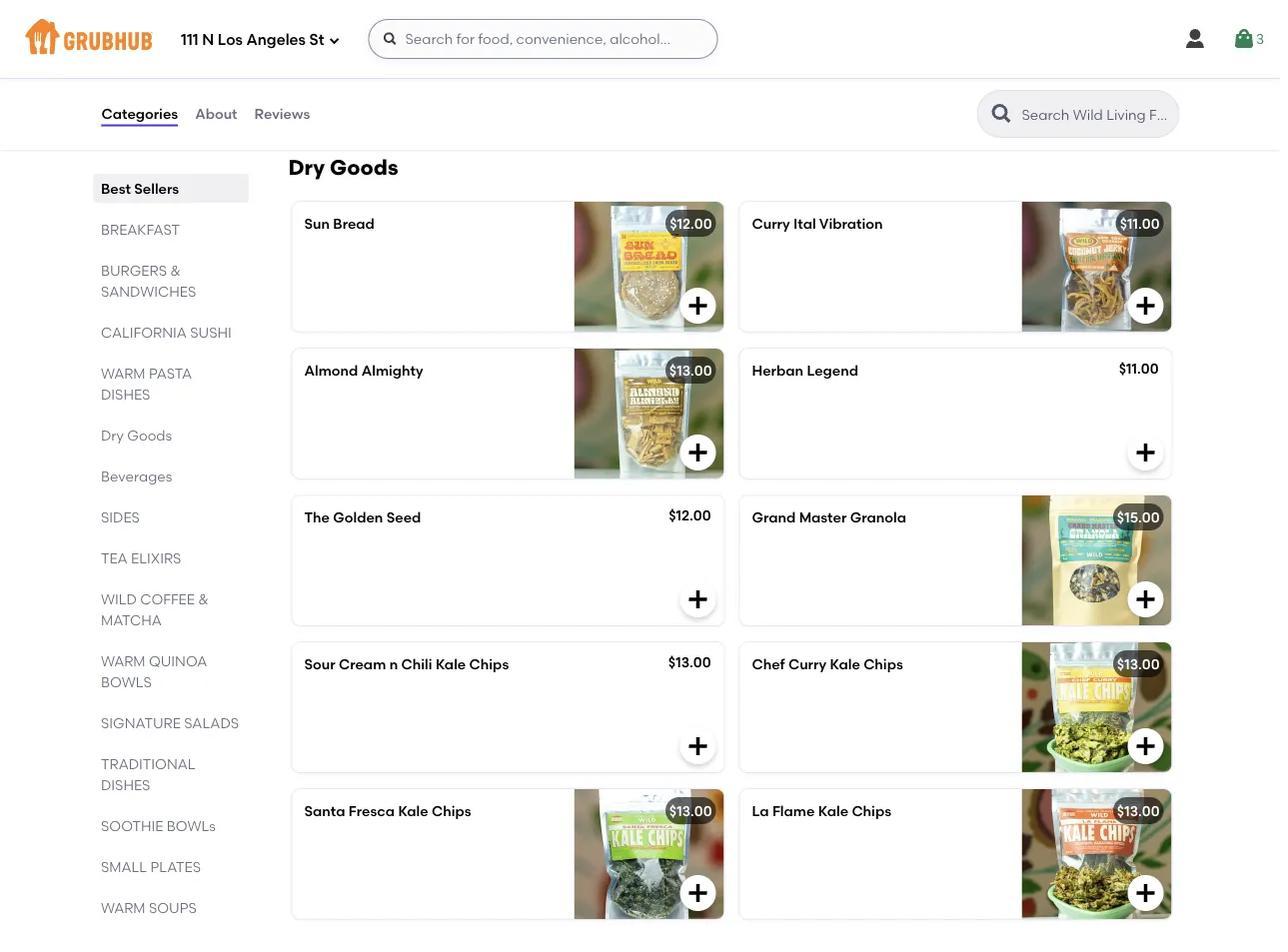 Task type: locate. For each thing, give the bounding box(es) containing it.
ital
[[794, 216, 816, 233]]

1 vertical spatial dry
[[100, 427, 123, 444]]

almond
[[304, 363, 358, 380]]

kale for chef curry kale chips
[[830, 657, 861, 674]]

goods up beverages
[[127, 427, 172, 444]]

bowls
[[166, 818, 215, 835]]

svg image for the golden seed
[[686, 588, 710, 612]]

2 dishes from the top
[[100, 777, 150, 794]]

·
[[465, 26, 468, 43], [479, 46, 482, 63]]

alfredo
[[397, 26, 461, 43]]

warm inside warm pasta dishes
[[100, 365, 145, 382]]

traditional
[[100, 756, 195, 773]]

chips for la flame kale chips
[[852, 804, 892, 821]]

legend
[[807, 363, 859, 380]]

0 vertical spatial &
[[170, 262, 180, 279]]

0 horizontal spatial goods
[[127, 427, 172, 444]]

kale for santa fresca kale chips
[[398, 804, 429, 821]]

wild coffee & matcha
[[100, 591, 208, 629]]

0 vertical spatial warm
[[100, 365, 145, 382]]

dishes inside traditional dishes
[[100, 777, 150, 794]]

the golden seed
[[304, 510, 421, 527]]

dry goods up sun bread
[[288, 155, 399, 181]]

chef curry kale chips
[[752, 657, 904, 674]]

kale right fresca
[[398, 804, 429, 821]]

sellers
[[134, 180, 179, 197]]

1 vertical spatial goods
[[127, 427, 172, 444]]

signature salads tab
[[100, 713, 240, 734]]

0 vertical spatial goods
[[330, 155, 399, 181]]

1 vertical spatial $11.00
[[1120, 361, 1159, 378]]

almond almighty
[[304, 363, 424, 380]]

Search Wild Living Foods search field
[[1020, 105, 1173, 124]]

curry ital vibration image
[[1022, 202, 1172, 332]]

dry up beverages
[[100, 427, 123, 444]]

1 dishes from the top
[[100, 386, 150, 403]]

kale right flame
[[819, 804, 849, 821]]

santa fresca kale chips image
[[574, 790, 724, 920]]

about
[[195, 105, 238, 122]]

dry up sun
[[288, 155, 325, 181]]

salads
[[184, 715, 239, 732]]

goods
[[330, 155, 399, 181], [127, 427, 172, 444]]

111 n los angeles st
[[181, 31, 324, 49]]

$11.00
[[1121, 216, 1160, 233], [1120, 361, 1159, 378]]

wild coffee & matcha tab
[[100, 589, 240, 631]]

pasta
[[148, 365, 192, 382]]

dry
[[288, 155, 325, 181], [100, 427, 123, 444]]

dry goods up beverages
[[100, 427, 172, 444]]

$13.00
[[670, 363, 712, 380], [669, 655, 711, 672], [1118, 657, 1160, 674], [670, 804, 712, 821], [1118, 804, 1160, 821]]

0 vertical spatial $12.00
[[670, 216, 712, 233]]

1 horizontal spatial &
[[198, 591, 208, 608]]

svg image
[[1184, 27, 1208, 51], [1233, 27, 1257, 51], [328, 34, 340, 46], [686, 294, 710, 318], [686, 441, 710, 465], [1134, 441, 1158, 465]]

0 horizontal spatial &
[[170, 262, 180, 279]]

& inside burgers & sandwiches
[[170, 262, 180, 279]]

golden
[[333, 510, 383, 527]]

1 vertical spatial dishes
[[100, 777, 150, 794]]

& up sandwiches
[[170, 262, 180, 279]]

la
[[752, 804, 769, 821]]

los
[[218, 31, 243, 49]]

111
[[181, 31, 199, 49]]

1 vertical spatial curry
[[789, 657, 827, 674]]

traditional dishes
[[100, 756, 195, 794]]

0 horizontal spatial dry goods
[[100, 427, 172, 444]]

warm for bowls
[[100, 653, 145, 670]]

warm up bowls
[[100, 653, 145, 670]]

curry ital vibration
[[752, 216, 883, 233]]

1 vertical spatial ·
[[479, 46, 482, 63]]

3
[[1257, 30, 1265, 47]]

warm soups
[[100, 900, 196, 917]]

2 warm from the top
[[100, 653, 145, 670]]

· left fresh
[[479, 46, 482, 63]]

0 horizontal spatial dry
[[100, 427, 123, 444]]

goods up bread at the left of the page
[[330, 155, 399, 181]]

kale
[[436, 657, 466, 674], [830, 657, 861, 674], [398, 804, 429, 821], [819, 804, 849, 821]]

beverages tab
[[100, 466, 240, 487]]

$12.00
[[670, 216, 712, 233], [669, 508, 711, 525]]

curry
[[752, 216, 791, 233], [789, 657, 827, 674]]

dishes down traditional
[[100, 777, 150, 794]]

tea elixirs tab
[[100, 548, 240, 569]]

cream
[[339, 657, 386, 674]]

macadamia
[[304, 26, 393, 43]]

&
[[170, 262, 180, 279], [198, 591, 208, 608]]

curry left the ital
[[752, 216, 791, 233]]

· left "truffle"
[[465, 26, 468, 43]]

1 warm from the top
[[100, 365, 145, 382]]

1 vertical spatial dry goods
[[100, 427, 172, 444]]

bread
[[333, 216, 375, 233]]

sun
[[304, 216, 330, 233]]

1 vertical spatial warm
[[100, 653, 145, 670]]

1 vertical spatial &
[[198, 591, 208, 608]]

grand master granola
[[752, 510, 907, 527]]

curry right chef
[[789, 657, 827, 674]]

svg image inside main navigation navigation
[[382, 31, 398, 47]]

sides
[[100, 509, 139, 526]]

grand master granola image
[[1022, 496, 1172, 626]]

0 vertical spatial $11.00
[[1121, 216, 1160, 233]]

1 horizontal spatial goods
[[330, 155, 399, 181]]

the
[[304, 510, 330, 527]]

california
[[100, 324, 186, 341]]

kale for la flame kale chips
[[819, 804, 849, 821]]

soothie
[[100, 818, 163, 835]]

& right coffee
[[198, 591, 208, 608]]

dishes inside warm pasta dishes
[[100, 386, 150, 403]]

fresca
[[349, 804, 395, 821]]

$13.00 for chef curry kale chips
[[1118, 657, 1160, 674]]

flame
[[773, 804, 815, 821]]

1 horizontal spatial dry goods
[[288, 155, 399, 181]]

0 vertical spatial dry goods
[[288, 155, 399, 181]]

st
[[309, 31, 324, 49]]

dry goods
[[288, 155, 399, 181], [100, 427, 172, 444]]

kale right chili
[[436, 657, 466, 674]]

dishes
[[100, 386, 150, 403], [100, 777, 150, 794]]

0 vertical spatial curry
[[752, 216, 791, 233]]

svg image
[[382, 31, 398, 47], [1134, 294, 1158, 318], [686, 588, 710, 612], [1134, 588, 1158, 612], [686, 735, 710, 759], [1134, 735, 1158, 759], [686, 882, 710, 906], [1134, 882, 1158, 906]]

breakfast
[[100, 221, 179, 238]]

warm down small
[[100, 900, 145, 917]]

fresh
[[486, 46, 529, 63]]

warm inside warm quinoa bowls
[[100, 653, 145, 670]]

warm for dishes
[[100, 365, 145, 382]]

2 vertical spatial warm
[[100, 900, 145, 917]]

svg image for curry ital vibration
[[1134, 294, 1158, 318]]

warm down california
[[100, 365, 145, 382]]

goods inside 'tab'
[[127, 427, 172, 444]]

soothie bowls
[[100, 818, 215, 835]]

burgers & sandwiches
[[100, 262, 196, 300]]

0 vertical spatial dry
[[288, 155, 325, 181]]

svg image for grand master granola
[[1134, 588, 1158, 612]]

sushi
[[190, 324, 231, 341]]

sun bread
[[304, 216, 375, 233]]

chips
[[469, 657, 509, 674], [864, 657, 904, 674], [432, 804, 472, 821], [852, 804, 892, 821]]

0 vertical spatial ·
[[465, 26, 468, 43]]

warm
[[100, 365, 145, 382], [100, 653, 145, 670], [100, 900, 145, 917]]

3 button
[[1233, 21, 1265, 57]]

steamed
[[331, 46, 396, 63]]

sour cream n chili kale chips
[[304, 657, 509, 674]]

chips for chef curry kale chips
[[864, 657, 904, 674]]

warm quinoa bowls tab
[[100, 651, 240, 693]]

0 vertical spatial dishes
[[100, 386, 150, 403]]

kale right chef
[[830, 657, 861, 674]]

dishes down pasta
[[100, 386, 150, 403]]



Task type: describe. For each thing, give the bounding box(es) containing it.
almond almighty image
[[574, 349, 724, 479]]

coffee
[[140, 591, 194, 608]]

burgers
[[100, 262, 166, 279]]

$15.00
[[1118, 510, 1160, 527]]

santa
[[304, 804, 345, 821]]

main navigation navigation
[[0, 0, 1281, 78]]

n
[[390, 657, 398, 674]]

1 horizontal spatial ·
[[479, 46, 482, 63]]

bowls
[[100, 674, 151, 691]]

master
[[800, 510, 847, 527]]

signature
[[100, 715, 180, 732]]

elixirs
[[131, 550, 181, 567]]

beverages
[[100, 468, 172, 485]]

granola
[[851, 510, 907, 527]]

chips for santa fresca kale chips
[[432, 804, 472, 821]]

tea elixirs
[[100, 550, 181, 567]]

sour
[[304, 657, 336, 674]]

chef
[[752, 657, 785, 674]]

small plates tab
[[100, 857, 240, 878]]

herban legend
[[752, 363, 859, 380]]

Search for food, convenience, alcohol... search field
[[368, 19, 718, 59]]

oil
[[304, 46, 328, 63]]

warm pasta dishes tab
[[100, 363, 240, 405]]

quinoa
[[148, 653, 207, 670]]

burgers & sandwiches tab
[[100, 260, 240, 302]]

small
[[100, 859, 147, 876]]

macadamia alfredo · truffle oil steamed broccoli · fresh herbs button
[[292, 0, 724, 114]]

dry goods inside 'tab'
[[100, 427, 172, 444]]

1 vertical spatial $12.00
[[669, 508, 711, 525]]

breakfast tab
[[100, 219, 240, 240]]

3 warm from the top
[[100, 900, 145, 917]]

search icon image
[[990, 102, 1014, 126]]

svg image inside 3 button
[[1233, 27, 1257, 51]]

reviews
[[255, 105, 310, 122]]

categories button
[[100, 78, 179, 150]]

chili
[[401, 657, 432, 674]]

angeles
[[246, 31, 306, 49]]

soothie bowls tab
[[100, 816, 240, 837]]

warm quinoa bowls
[[100, 653, 207, 691]]

chef curry kale chips image
[[1022, 643, 1172, 773]]

tea
[[100, 550, 127, 567]]

la flame kale chips
[[752, 804, 892, 821]]

broccoli
[[400, 46, 476, 63]]

macadamia alfredo · truffle oil steamed broccoli · fresh herbs
[[304, 26, 531, 84]]

$13.00 for la flame kale chips
[[1118, 804, 1160, 821]]

reviews button
[[254, 78, 311, 150]]

small plates
[[100, 859, 201, 876]]

california sushi tab
[[100, 322, 240, 343]]

soups
[[148, 900, 196, 917]]

la flame kale chips image
[[1022, 790, 1172, 920]]

matcha
[[100, 612, 161, 629]]

plates
[[150, 859, 201, 876]]

best sellers tab
[[100, 178, 240, 199]]

svg image for chef curry kale chips
[[1134, 735, 1158, 759]]

traditional dishes tab
[[100, 754, 240, 796]]

& inside wild coffee & matcha
[[198, 591, 208, 608]]

best
[[100, 180, 130, 197]]

best sellers
[[100, 180, 179, 197]]

pasta alfredo image
[[574, 0, 724, 114]]

almighty
[[362, 363, 424, 380]]

seed
[[387, 510, 421, 527]]

grand
[[752, 510, 796, 527]]

n
[[202, 31, 214, 49]]

0 horizontal spatial ·
[[465, 26, 468, 43]]

herbs
[[304, 67, 350, 84]]

sides tab
[[100, 507, 240, 528]]

wild
[[100, 591, 136, 608]]

vibration
[[820, 216, 883, 233]]

$13.00 for almond almighty
[[670, 363, 712, 380]]

dry inside 'tab'
[[100, 427, 123, 444]]

svg image for sour cream n chili kale chips
[[686, 735, 710, 759]]

warm soups tab
[[100, 898, 240, 919]]

sandwiches
[[100, 283, 196, 300]]

1 horizontal spatial dry
[[288, 155, 325, 181]]

svg image for la flame kale chips
[[1134, 882, 1158, 906]]

california sushi
[[100, 324, 231, 341]]

sun bread image
[[574, 202, 724, 332]]

santa fresca kale chips
[[304, 804, 472, 821]]

truffle
[[471, 26, 531, 43]]

about button
[[194, 78, 239, 150]]

dry goods tab
[[100, 425, 240, 446]]

warm pasta dishes
[[100, 365, 192, 403]]

categories
[[101, 105, 178, 122]]

herban
[[752, 363, 804, 380]]

signature salads
[[100, 715, 239, 732]]



Task type: vqa. For each thing, say whether or not it's contained in the screenshot.
avocado,
no



